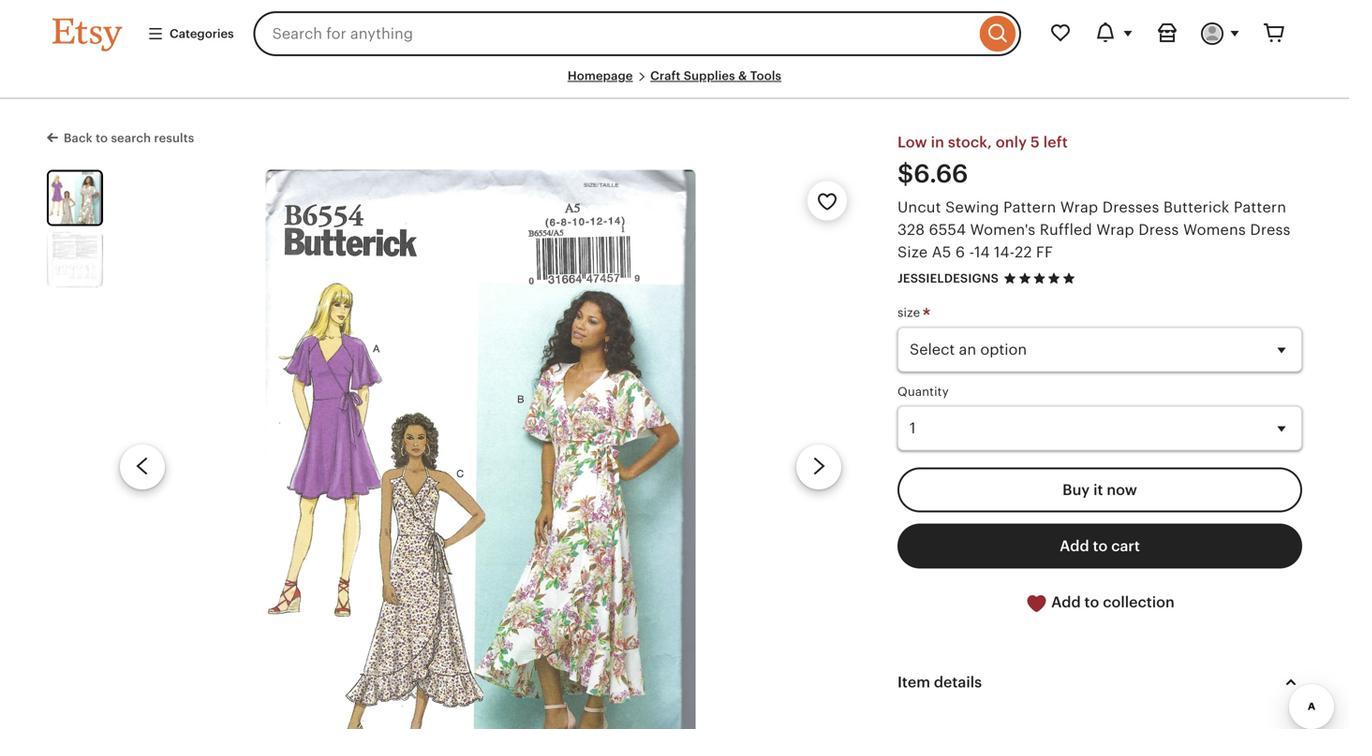 Task type: describe. For each thing, give the bounding box(es) containing it.
add for add to cart
[[1060, 538, 1089, 555]]

dress
[[1250, 221, 1291, 238]]

5
[[1031, 134, 1040, 151]]

add to collection
[[1048, 594, 1175, 611]]

uncut sewing pattern wrap dresses butterick pattern 328 6554 image 2 image
[[47, 232, 103, 288]]

&
[[738, 69, 747, 83]]

none search field inside 'categories' banner
[[254, 11, 1021, 56]]

6554
[[929, 221, 966, 238]]

stock,
[[948, 134, 992, 151]]

dresses
[[1102, 199, 1159, 216]]

craft supplies & tools
[[650, 69, 781, 83]]

dress womens
[[1138, 221, 1246, 238]]

buy it now button
[[898, 468, 1302, 513]]

uncut sewing pattern  wrap dresses butterick pattern 328 6554 women's ruffled wrap dress womens dress size a5 6 -14 14-22 ff
[[898, 199, 1291, 261]]

Search for anything text field
[[254, 11, 975, 56]]

women's
[[970, 221, 1036, 238]]

add to cart button
[[898, 524, 1302, 569]]

size
[[898, 306, 924, 320]]

ruffled
[[1040, 221, 1092, 238]]

details
[[934, 674, 982, 691]]

item details
[[898, 674, 982, 691]]

ff
[[1036, 244, 1053, 261]]

buy it now
[[1063, 482, 1137, 499]]

add for add to collection
[[1051, 594, 1081, 611]]

jessieldesigns
[[898, 272, 999, 286]]

to for cart
[[1093, 538, 1108, 555]]

to for search
[[96, 131, 108, 145]]

categories button
[[133, 17, 248, 51]]

back
[[64, 131, 93, 145]]

only
[[996, 134, 1027, 151]]

jessieldesigns link
[[898, 272, 999, 286]]

$6.66
[[898, 159, 968, 188]]

low in stock, only 5 left $6.66
[[898, 134, 1068, 188]]

-
[[969, 244, 974, 261]]

14-
[[994, 244, 1015, 261]]

add to cart
[[1060, 538, 1140, 555]]

low
[[898, 134, 927, 151]]

supplies
[[684, 69, 735, 83]]

a5
[[932, 244, 951, 261]]

in
[[931, 134, 944, 151]]

left
[[1043, 134, 1068, 151]]



Task type: locate. For each thing, give the bounding box(es) containing it.
6
[[956, 244, 965, 261]]

to for collection
[[1084, 594, 1099, 611]]

2 vertical spatial to
[[1084, 594, 1099, 611]]

to right back
[[96, 131, 108, 145]]

0 vertical spatial to
[[96, 131, 108, 145]]

sewing
[[945, 199, 999, 216]]

1 vertical spatial add
[[1051, 594, 1081, 611]]

1 pattern from the left
[[1003, 199, 1056, 216]]

add down add to cart
[[1051, 594, 1081, 611]]

22
[[1015, 244, 1032, 261]]

0 horizontal spatial pattern
[[1003, 199, 1056, 216]]

back to search results
[[64, 131, 194, 145]]

add to collection button
[[898, 580, 1302, 627]]

pattern
[[1003, 199, 1056, 216], [1234, 199, 1286, 216]]

collection
[[1103, 594, 1175, 611]]

add left cart
[[1060, 538, 1089, 555]]

item
[[898, 674, 930, 691]]

pattern up dress
[[1234, 199, 1286, 216]]

cart
[[1111, 538, 1140, 555]]

tools
[[750, 69, 781, 83]]

back to search results link
[[47, 128, 194, 147]]

to left cart
[[1093, 538, 1108, 555]]

it
[[1093, 482, 1103, 499]]

wrap
[[1060, 199, 1098, 216], [1096, 221, 1134, 238]]

14
[[974, 244, 990, 261]]

1 horizontal spatial uncut sewing pattern wrap dresses butterick pattern 328 6554 image 1 image
[[265, 170, 696, 730]]

search
[[111, 131, 151, 145]]

0 horizontal spatial uncut sewing pattern wrap dresses butterick pattern 328 6554 image 1 image
[[49, 172, 101, 224]]

None search field
[[254, 11, 1021, 56]]

328
[[898, 221, 925, 238]]

to
[[96, 131, 108, 145], [1093, 538, 1108, 555], [1084, 594, 1099, 611]]

menu bar containing homepage
[[52, 67, 1297, 99]]

uncut sewing pattern wrap dresses butterick pattern 328 6554 image 1 image
[[265, 170, 696, 730], [49, 172, 101, 224]]

results
[[154, 131, 194, 145]]

now
[[1107, 482, 1137, 499]]

size
[[898, 244, 928, 261]]

add
[[1060, 538, 1089, 555], [1051, 594, 1081, 611]]

buy
[[1063, 482, 1090, 499]]

0 vertical spatial add
[[1060, 538, 1089, 555]]

pattern up women's
[[1003, 199, 1056, 216]]

craft supplies & tools link
[[650, 69, 781, 83]]

item details button
[[881, 660, 1319, 705]]

craft
[[650, 69, 681, 83]]

homepage
[[568, 69, 633, 83]]

2 pattern from the left
[[1234, 199, 1286, 216]]

uncut
[[898, 199, 941, 216]]

menu bar
[[52, 67, 1297, 99]]

wrap up ruffled
[[1060, 199, 1098, 216]]

add inside add to cart button
[[1060, 538, 1089, 555]]

to left collection
[[1084, 594, 1099, 611]]

add inside "add to collection" button
[[1051, 594, 1081, 611]]

1 vertical spatial wrap
[[1096, 221, 1134, 238]]

1 vertical spatial to
[[1093, 538, 1108, 555]]

homepage link
[[568, 69, 633, 83]]

1 horizontal spatial pattern
[[1234, 199, 1286, 216]]

wrap down "dresses" at top right
[[1096, 221, 1134, 238]]

categories
[[170, 27, 234, 41]]

categories banner
[[19, 0, 1330, 67]]

quantity
[[898, 385, 949, 399]]

butterick
[[1163, 199, 1230, 216]]

0 vertical spatial wrap
[[1060, 199, 1098, 216]]



Task type: vqa. For each thing, say whether or not it's contained in the screenshot.
(10%
no



